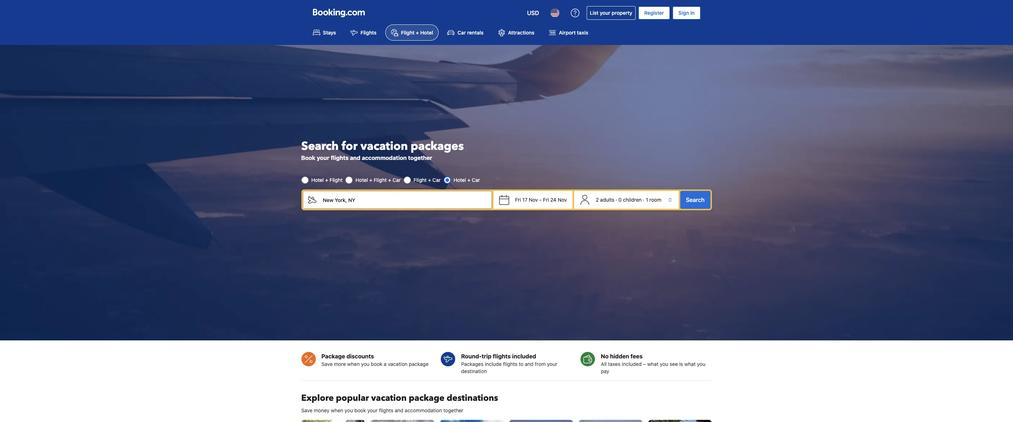Task type: locate. For each thing, give the bounding box(es) containing it.
· left 1
[[643, 197, 645, 203]]

book left a
[[371, 362, 383, 368]]

0 vertical spatial save
[[322, 362, 333, 368]]

save inside explore popular vacation package destinations save money when you book your flights and accommodation together
[[301, 408, 313, 414]]

flight + hotel link
[[385, 24, 439, 41]]

vacation inside package discounts save more when you book a vacation package
[[388, 362, 408, 368]]

your inside search for vacation packages book your flights and accommodation together
[[317, 155, 329, 161]]

vacation inside explore popular vacation package destinations save money when you book your flights and accommodation together
[[371, 393, 407, 405]]

your inside round-trip flights included packages include flights to and from your destination
[[547, 362, 557, 368]]

fri
[[515, 197, 521, 203], [543, 197, 549, 203]]

vacation up the hotel + flight + car
[[361, 139, 408, 155]]

accommodation inside explore popular vacation package destinations save money when you book your flights and accommodation together
[[405, 408, 442, 414]]

0 horizontal spatial fri
[[515, 197, 521, 203]]

1 horizontal spatial ·
[[643, 197, 645, 203]]

0 vertical spatial package
[[409, 362, 429, 368]]

discounts
[[347, 354, 374, 360]]

you down discounts
[[361, 362, 370, 368]]

book inside package discounts save more when you book a vacation package
[[371, 362, 383, 368]]

0 horizontal spatial save
[[301, 408, 313, 414]]

1 vertical spatial and
[[525, 362, 534, 368]]

+ for flight + car
[[428, 177, 431, 183]]

book
[[371, 362, 383, 368], [354, 408, 366, 414]]

1 horizontal spatial when
[[347, 362, 360, 368]]

save down package
[[322, 362, 333, 368]]

vacation down a
[[371, 393, 407, 405]]

accommodation inside search for vacation packages book your flights and accommodation together
[[362, 155, 407, 161]]

hotel inside flight + hotel link
[[420, 30, 433, 36]]

0 vertical spatial and
[[350, 155, 361, 161]]

search inside button
[[686, 197, 705, 204]]

nov right "24"
[[558, 197, 567, 203]]

destinations
[[447, 393, 498, 405]]

2 vertical spatial vacation
[[371, 393, 407, 405]]

search
[[301, 139, 339, 155], [686, 197, 705, 204]]

0 horizontal spatial included
[[512, 354, 536, 360]]

0 horizontal spatial when
[[331, 408, 343, 414]]

round-
[[461, 354, 482, 360]]

1 horizontal spatial and
[[395, 408, 404, 414]]

package inside package discounts save more when you book a vacation package
[[409, 362, 429, 368]]

0 vertical spatial included
[[512, 354, 536, 360]]

1 vertical spatial save
[[301, 408, 313, 414]]

search inside search for vacation packages book your flights and accommodation together
[[301, 139, 339, 155]]

2 vertical spatial and
[[395, 408, 404, 414]]

include
[[485, 362, 502, 368]]

your right list
[[600, 10, 611, 16]]

24
[[550, 197, 557, 203]]

nov left -
[[529, 197, 538, 203]]

2 adults · 0 children · 1 room
[[596, 197, 662, 203]]

0 vertical spatial search
[[301, 139, 339, 155]]

together down packages in the left top of the page
[[408, 155, 432, 161]]

0 vertical spatial vacation
[[361, 139, 408, 155]]

0 horizontal spatial search
[[301, 139, 339, 155]]

booking.com online hotel reservations image
[[313, 9, 365, 17]]

included up to
[[512, 354, 536, 360]]

you down 'popular'
[[345, 408, 353, 414]]

fri right -
[[543, 197, 549, 203]]

1 horizontal spatial nov
[[558, 197, 567, 203]]

you left see
[[660, 362, 669, 368]]

+ for hotel + car
[[468, 177, 471, 183]]

search for vacation packages book your flights and accommodation together
[[301, 139, 464, 161]]

hotel
[[420, 30, 433, 36], [311, 177, 324, 183], [356, 177, 368, 183], [454, 177, 466, 183]]

+ for flight + hotel
[[416, 30, 419, 36]]

fri left 17
[[515, 197, 521, 203]]

car
[[458, 30, 466, 36], [393, 177, 401, 183], [433, 177, 441, 183], [472, 177, 480, 183]]

1 vertical spatial included
[[622, 362, 642, 368]]

search for search for vacation packages book your flights and accommodation together
[[301, 139, 339, 155]]

1 vertical spatial vacation
[[388, 362, 408, 368]]

your down 'popular'
[[367, 408, 378, 414]]

1 horizontal spatial what
[[685, 362, 696, 368]]

is
[[679, 362, 683, 368]]

package discounts save more when you book a vacation package
[[322, 354, 429, 368]]

0 vertical spatial when
[[347, 362, 360, 368]]

accommodation
[[362, 155, 407, 161], [405, 408, 442, 414]]

stays link
[[307, 24, 342, 41]]

your right book at the left top of page
[[317, 155, 329, 161]]

together
[[408, 155, 432, 161], [444, 408, 464, 414]]

what
[[647, 362, 659, 368], [685, 362, 696, 368]]

0 vertical spatial together
[[408, 155, 432, 161]]

1 vertical spatial accommodation
[[405, 408, 442, 414]]

when inside package discounts save more when you book a vacation package
[[347, 362, 360, 368]]

taxes
[[608, 362, 621, 368]]

included down the fees
[[622, 362, 642, 368]]

0 vertical spatial accommodation
[[362, 155, 407, 161]]

search for search
[[686, 197, 705, 204]]

2 horizontal spatial and
[[525, 362, 534, 368]]

your inside explore popular vacation package destinations save money when you book your flights and accommodation together
[[367, 408, 378, 414]]

hotel + flight
[[311, 177, 343, 183]]

sign in link
[[673, 6, 701, 19]]

1 vertical spatial search
[[686, 197, 705, 204]]

1 horizontal spatial save
[[322, 362, 333, 368]]

+ for hotel + flight + car
[[369, 177, 373, 183]]

1 vertical spatial book
[[354, 408, 366, 414]]

save left money
[[301, 408, 313, 414]]

0 horizontal spatial book
[[354, 408, 366, 414]]

0 vertical spatial book
[[371, 362, 383, 368]]

0 horizontal spatial and
[[350, 155, 361, 161]]

airport taxis
[[559, 30, 588, 36]]

17
[[523, 197, 528, 203]]

your
[[600, 10, 611, 16], [317, 155, 329, 161], [547, 362, 557, 368], [367, 408, 378, 414]]

flights
[[331, 155, 349, 161], [493, 354, 511, 360], [503, 362, 518, 368], [379, 408, 394, 414]]

1 horizontal spatial book
[[371, 362, 383, 368]]

0 horizontal spatial together
[[408, 155, 432, 161]]

adults
[[600, 197, 615, 203]]

package
[[409, 362, 429, 368], [409, 393, 445, 405]]

-
[[540, 197, 542, 203]]

when down discounts
[[347, 362, 360, 368]]

see
[[670, 362, 678, 368]]

0 horizontal spatial nov
[[529, 197, 538, 203]]

book down 'popular'
[[354, 408, 366, 414]]

0 horizontal spatial ·
[[616, 197, 617, 203]]

2 what from the left
[[685, 362, 696, 368]]

what right –
[[647, 362, 659, 368]]

flight
[[401, 30, 415, 36], [330, 177, 343, 183], [374, 177, 387, 183], [414, 177, 427, 183]]

flight inside flight + hotel link
[[401, 30, 415, 36]]

+
[[416, 30, 419, 36], [325, 177, 328, 183], [369, 177, 373, 183], [388, 177, 391, 183], [428, 177, 431, 183], [468, 177, 471, 183]]

hidden
[[610, 354, 629, 360]]

together down destinations
[[444, 408, 464, 414]]

1 package from the top
[[409, 362, 429, 368]]

1 horizontal spatial included
[[622, 362, 642, 368]]

hotel + car
[[454, 177, 480, 183]]

·
[[616, 197, 617, 203], [643, 197, 645, 203]]

0 horizontal spatial what
[[647, 362, 659, 368]]

save inside package discounts save more when you book a vacation package
[[322, 362, 333, 368]]

search button
[[680, 191, 711, 209]]

included inside round-trip flights included packages include flights to and from your destination
[[512, 354, 536, 360]]

1 horizontal spatial search
[[686, 197, 705, 204]]

flight + hotel
[[401, 30, 433, 36]]

flights link
[[345, 24, 382, 41]]

list
[[590, 10, 599, 16]]

when
[[347, 362, 360, 368], [331, 408, 343, 414]]

car rentals
[[458, 30, 484, 36]]

1 vertical spatial package
[[409, 393, 445, 405]]

vacation inside search for vacation packages book your flights and accommodation together
[[361, 139, 408, 155]]

1 horizontal spatial fri
[[543, 197, 549, 203]]

vacation
[[361, 139, 408, 155], [388, 362, 408, 368], [371, 393, 407, 405]]

airport
[[559, 30, 576, 36]]

1 vertical spatial when
[[331, 408, 343, 414]]

to
[[519, 362, 524, 368]]

explore
[[301, 393, 334, 405]]

1
[[646, 197, 648, 203]]

children
[[623, 197, 642, 203]]

· left 0
[[616, 197, 617, 203]]

package
[[322, 354, 345, 360]]

vacation right a
[[388, 362, 408, 368]]

when right money
[[331, 408, 343, 414]]

your right from
[[547, 362, 557, 368]]

together inside explore popular vacation package destinations save money when you book your flights and accommodation together
[[444, 408, 464, 414]]

what right is
[[685, 362, 696, 368]]

a
[[384, 362, 387, 368]]

room
[[650, 197, 662, 203]]

you
[[361, 362, 370, 368], [660, 362, 669, 368], [697, 362, 706, 368], [345, 408, 353, 414]]

1 vertical spatial together
[[444, 408, 464, 414]]

+ inside flight + hotel link
[[416, 30, 419, 36]]

included
[[512, 354, 536, 360], [622, 362, 642, 368]]

and
[[350, 155, 361, 161], [525, 362, 534, 368], [395, 408, 404, 414]]

2 package from the top
[[409, 393, 445, 405]]

nov
[[529, 197, 538, 203], [558, 197, 567, 203]]

attractions link
[[492, 24, 540, 41]]

1 nov from the left
[[529, 197, 538, 203]]

1 horizontal spatial together
[[444, 408, 464, 414]]

attractions
[[508, 30, 535, 36]]

save
[[322, 362, 333, 368], [301, 408, 313, 414]]



Task type: describe. For each thing, give the bounding box(es) containing it.
hotel for hotel + flight
[[311, 177, 324, 183]]

hotel for hotel + flight + car
[[356, 177, 368, 183]]

in
[[691, 10, 695, 16]]

hotel + flight + car
[[356, 177, 401, 183]]

and inside search for vacation packages book your flights and accommodation together
[[350, 155, 361, 161]]

sign
[[679, 10, 689, 16]]

usd
[[527, 10, 539, 16]]

when inside explore popular vacation package destinations save money when you book your flights and accommodation together
[[331, 408, 343, 414]]

book
[[301, 155, 316, 161]]

+ for hotel + flight
[[325, 177, 328, 183]]

fri 17 nov - fri 24 nov
[[515, 197, 567, 203]]

hotel for hotel + car
[[454, 177, 466, 183]]

register link
[[639, 6, 670, 19]]

you right is
[[697, 362, 706, 368]]

together inside search for vacation packages book your flights and accommodation together
[[408, 155, 432, 161]]

rentals
[[467, 30, 484, 36]]

vacation for packages
[[361, 139, 408, 155]]

flights inside search for vacation packages book your flights and accommodation together
[[331, 155, 349, 161]]

included inside "no hidden fees all taxes included – what you see is what you pay"
[[622, 362, 642, 368]]

car rentals link
[[442, 24, 490, 41]]

you inside package discounts save more when you book a vacation package
[[361, 362, 370, 368]]

2
[[596, 197, 599, 203]]

for
[[342, 139, 358, 155]]

sign in
[[679, 10, 695, 16]]

property
[[612, 10, 633, 16]]

flights inside explore popular vacation package destinations save money when you book your flights and accommodation together
[[379, 408, 394, 414]]

2 · from the left
[[643, 197, 645, 203]]

list your property
[[590, 10, 633, 16]]

all
[[601, 362, 607, 368]]

packages
[[411, 139, 464, 155]]

book inside explore popular vacation package destinations save money when you book your flights and accommodation together
[[354, 408, 366, 414]]

no
[[601, 354, 609, 360]]

stays
[[323, 30, 336, 36]]

from
[[535, 362, 546, 368]]

destination
[[461, 369, 487, 375]]

and inside round-trip flights included packages include flights to and from your destination
[[525, 362, 534, 368]]

more
[[334, 362, 346, 368]]

round-trip flights included packages include flights to and from your destination
[[461, 354, 557, 375]]

taxis
[[577, 30, 588, 36]]

2 fri from the left
[[543, 197, 549, 203]]

register
[[644, 10, 664, 16]]

explore popular vacation package destinations save money when you book your flights and accommodation together
[[301, 393, 498, 414]]

vacation for package
[[371, 393, 407, 405]]

packages
[[461, 362, 484, 368]]

Where to? field
[[317, 191, 492, 209]]

package inside explore popular vacation package destinations save money when you book your flights and accommodation together
[[409, 393, 445, 405]]

–
[[643, 362, 646, 368]]

fees
[[631, 354, 643, 360]]

usd button
[[523, 4, 544, 22]]

1 fri from the left
[[515, 197, 521, 203]]

flights
[[361, 30, 377, 36]]

trip
[[482, 354, 492, 360]]

flight + car
[[414, 177, 441, 183]]

money
[[314, 408, 330, 414]]

popular
[[336, 393, 369, 405]]

you inside explore popular vacation package destinations save money when you book your flights and accommodation together
[[345, 408, 353, 414]]

0
[[619, 197, 622, 203]]

pay
[[601, 369, 609, 375]]

and inside explore popular vacation package destinations save money when you book your flights and accommodation together
[[395, 408, 404, 414]]

airport taxis link
[[543, 24, 594, 41]]

1 what from the left
[[647, 362, 659, 368]]

list your property link
[[587, 6, 636, 20]]

no hidden fees all taxes included – what you see is what you pay
[[601, 354, 706, 375]]

2 nov from the left
[[558, 197, 567, 203]]

1 · from the left
[[616, 197, 617, 203]]



Task type: vqa. For each thing, say whether or not it's contained in the screenshot.
Hidden
yes



